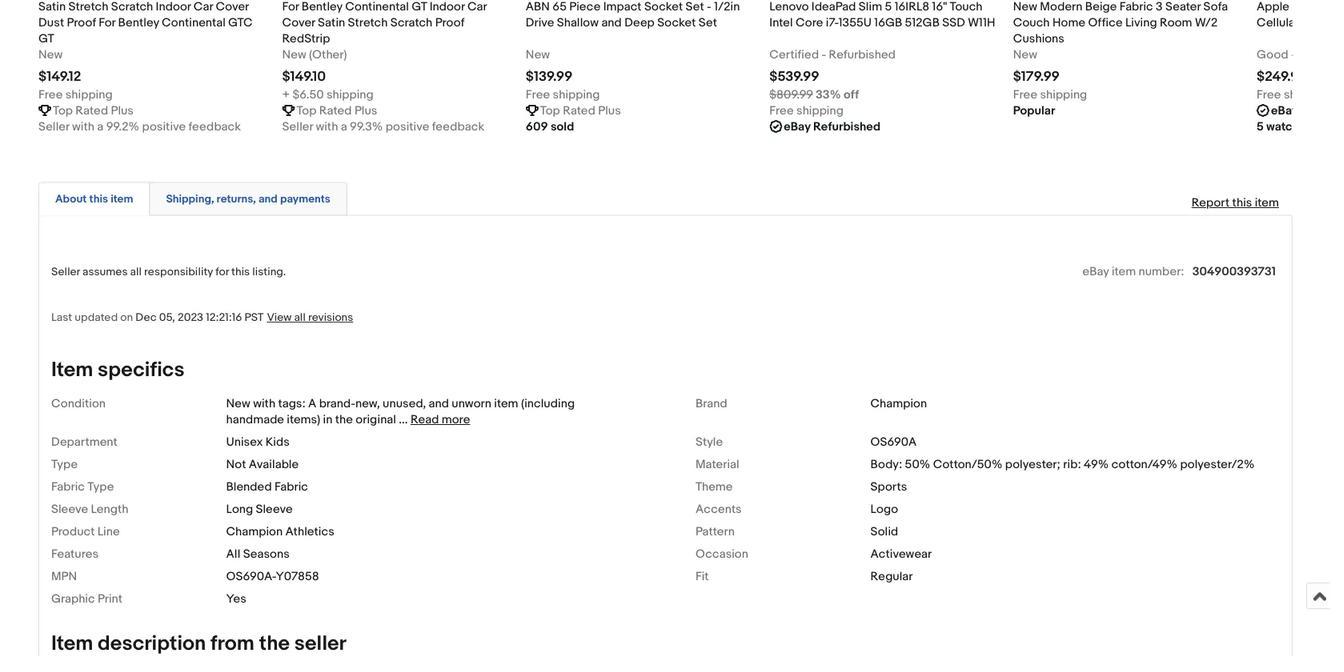 Task type: describe. For each thing, give the bounding box(es) containing it.
1 vertical spatial type
[[87, 480, 114, 494]]

handmade
[[226, 413, 284, 427]]

rib:
[[1063, 458, 1081, 472]]

stretch inside the for bentley continental gt indoor car cover satin stretch scratch proof redstrip new (other) $149.10 + $6.50 shipping
[[348, 16, 388, 30]]

deep
[[625, 16, 655, 30]]

modern
[[1040, 0, 1083, 14]]

Top Rated Plus text field
[[53, 103, 134, 119]]

champion for champion
[[871, 397, 927, 411]]

free inside satin stretch scratch indoor car cover dust proof for bentley continental gtc gt new $149.12 free shipping
[[38, 88, 63, 102]]

on
[[120, 311, 133, 325]]

item specifics
[[51, 358, 185, 383]]

occasion
[[696, 547, 748, 562]]

$149.12 text field
[[38, 69, 81, 86]]

5 watchers text field
[[1257, 119, 1316, 135]]

new inside new $139.99 free shipping
[[526, 48, 550, 62]]

a
[[308, 397, 316, 411]]

w/2
[[1195, 16, 1218, 30]]

0 vertical spatial all
[[130, 265, 142, 279]]

$149.10 text field
[[282, 69, 326, 86]]

seasons
[[243, 547, 290, 562]]

updated
[[75, 311, 118, 325]]

this for about
[[89, 192, 108, 206]]

$179.99 text field
[[1013, 69, 1060, 86]]

slim
[[859, 0, 882, 14]]

new text field for $149.12
[[38, 47, 63, 63]]

seater
[[1166, 0, 1201, 14]]

a for $149.12
[[97, 120, 104, 134]]

cotton/50%
[[933, 458, 1003, 472]]

new text field for $179.99
[[1013, 47, 1037, 63]]

good
[[1257, 48, 1289, 62]]

99.2%
[[106, 120, 139, 134]]

1355u
[[839, 16, 872, 30]]

s
[[1330, 0, 1331, 14]]

accents
[[696, 502, 742, 517]]

$6.50
[[293, 88, 324, 102]]

activewear
[[871, 547, 932, 562]]

couch
[[1013, 16, 1050, 30]]

tab list containing about this item
[[38, 179, 1293, 216]]

a for $149.10
[[341, 120, 347, 134]]

stretch inside satin stretch scratch indoor car cover dust proof for bentley continental gtc gt new $149.12 free shipping
[[68, 0, 108, 14]]

mpn
[[51, 570, 77, 584]]

proof inside satin stretch scratch indoor car cover dust proof for bentley continental gtc gt new $149.12 free shipping
[[67, 16, 96, 30]]

+
[[282, 88, 290, 102]]

1 vertical spatial set
[[699, 16, 717, 30]]

3 plus from the left
[[598, 104, 621, 118]]

3
[[1156, 0, 1163, 14]]

New (Other) text field
[[282, 47, 347, 63]]

free shipping text field down $809.99
[[770, 103, 844, 119]]

top rated plus for $149.10
[[297, 104, 377, 118]]

- inside abn 65 piece impact socket set - 1/2in drive shallow and deep socket set
[[707, 0, 712, 14]]

popular
[[1013, 104, 1055, 118]]

gt inside the for bentley continental gt indoor car cover satin stretch scratch proof redstrip new (other) $149.10 + $6.50 shipping
[[412, 0, 427, 14]]

$249.97 text field
[[1257, 69, 1306, 86]]

ebay for ebay refurbished
[[784, 120, 811, 134]]

plus for $149.12
[[111, 104, 134, 118]]

item inside button
[[111, 192, 133, 206]]

rated for $149.12
[[75, 104, 108, 118]]

50%
[[905, 458, 930, 472]]

last
[[51, 311, 72, 325]]

ideapad
[[812, 0, 856, 14]]

Seller with a 99.3% positive feedback text field
[[282, 119, 485, 135]]

off
[[844, 88, 859, 102]]

free inside new modern beige fabric 3 seater sofa couch home office living room w/2 cushions new $179.99 free shipping popular
[[1013, 88, 1038, 102]]

car inside satin stretch scratch indoor car cover dust proof for bentley continental gtc gt new $149.12 free shipping
[[194, 0, 213, 14]]

polyester;
[[1005, 458, 1061, 472]]

top rated plus text field for $139.99
[[540, 103, 621, 119]]

item left number:
[[1112, 265, 1136, 279]]

item right report
[[1255, 196, 1279, 210]]

rated for $149.10
[[319, 104, 352, 118]]

0 vertical spatial socket
[[644, 0, 683, 14]]

for inside the for bentley continental gt indoor car cover satin stretch scratch proof redstrip new (other) $149.10 + $6.50 shipping
[[282, 0, 299, 14]]

feedback for $149.12
[[189, 120, 241, 134]]

long
[[226, 502, 253, 517]]

from
[[211, 632, 255, 657]]

beige
[[1085, 0, 1117, 14]]

seller
[[294, 632, 347, 657]]

positive for $149.12
[[142, 120, 186, 134]]

gtc
[[228, 16, 253, 30]]

0 horizontal spatial fabric
[[51, 480, 85, 494]]

solid
[[871, 525, 898, 539]]

piece
[[569, 0, 601, 14]]

returns,
[[217, 192, 256, 206]]

$809.99
[[770, 88, 813, 102]]

product line
[[51, 525, 120, 539]]

49%
[[1084, 458, 1109, 472]]

logo
[[871, 502, 898, 517]]

scratch inside the for bentley continental gt indoor car cover satin stretch scratch proof redstrip new (other) $149.10 + $6.50 shipping
[[391, 16, 433, 30]]

0 vertical spatial set
[[686, 0, 704, 14]]

top for $149.10
[[297, 104, 317, 118]]

new modern beige fabric 3 seater sofa couch home office living room w/2 cushions new $179.99 free shipping popular
[[1013, 0, 1228, 118]]

bentley inside satin stretch scratch indoor car cover dust proof for bentley continental gtc gt new $149.12 free shipping
[[118, 16, 159, 30]]

304900393731
[[1193, 265, 1276, 279]]

609
[[526, 120, 548, 134]]

Good - Refurb text field
[[1257, 47, 1331, 63]]

drive
[[526, 16, 554, 30]]

pst
[[244, 311, 264, 325]]

free shipping text field for $149.12
[[38, 87, 113, 103]]

free inside new $139.99 free shipping
[[526, 88, 550, 102]]

print
[[98, 592, 122, 606]]

dec
[[136, 311, 157, 325]]

(other)
[[309, 48, 347, 62]]

2 vertical spatial ebay
[[1083, 265, 1109, 279]]

specifics
[[98, 358, 185, 383]]

responsibility
[[144, 265, 213, 279]]

free inside good - refurb $249.97 free shipping
[[1257, 88, 1281, 102]]

os690a-y07858
[[226, 570, 319, 584]]

continental inside satin stretch scratch indoor car cover dust proof for bentley continental gtc gt new $149.12 free shipping
[[162, 16, 226, 30]]

revisions
[[308, 311, 353, 325]]

dust
[[38, 16, 64, 30]]

top rated plus for $149.12
[[53, 104, 134, 118]]

- for $539.99
[[822, 48, 826, 62]]

the inside "new with tags: a brand-new, unused, and unworn item (including handmade items) in the original ..."
[[335, 413, 353, 427]]

cotton/49%
[[1112, 458, 1178, 472]]

1 horizontal spatial all
[[294, 311, 306, 325]]

1 sleeve from the left
[[51, 502, 88, 517]]

view
[[267, 311, 292, 325]]

unworn
[[452, 397, 491, 411]]

this for report
[[1233, 196, 1252, 210]]

seller with a 99.3% positive feedback
[[282, 120, 485, 134]]

shipping inside good - refurb $249.97 free shipping
[[1284, 88, 1331, 102]]

Seller with a 99.2% positive feedback text field
[[38, 119, 241, 135]]

new down cushions
[[1013, 48, 1037, 62]]

os690a
[[871, 435, 917, 450]]

bentley inside the for bentley continental gt indoor car cover satin stretch scratch proof redstrip new (other) $149.10 + $6.50 shipping
[[302, 0, 343, 14]]

gt inside satin stretch scratch indoor car cover dust proof for bentley continental gtc gt new $149.12 free shipping
[[38, 32, 54, 46]]

refurb inside good - refurb $249.97 free shipping
[[1299, 48, 1331, 62]]

item for item specifics
[[51, 358, 93, 383]]

office
[[1088, 16, 1123, 30]]

seller assumes all responsibility for this listing.
[[51, 265, 286, 279]]

feedback for $149.10
[[432, 120, 485, 134]]

Free shipping text field
[[1013, 87, 1087, 103]]

champion athletics
[[226, 525, 334, 539]]

$149.10
[[282, 69, 326, 86]]

features
[[51, 547, 99, 562]]

living
[[1126, 16, 1157, 30]]

theme
[[696, 480, 733, 494]]

shipping inside the for bentley continental gt indoor car cover satin stretch scratch proof redstrip new (other) $149.10 + $6.50 shipping
[[327, 88, 374, 102]]

seller for $149.10
[[282, 120, 313, 134]]

impact
[[603, 0, 642, 14]]

positive for $149.10
[[386, 120, 429, 134]]

sold
[[551, 120, 574, 134]]

about this item button
[[55, 192, 133, 207]]

regular
[[871, 570, 913, 584]]

lenovo
[[770, 0, 809, 14]]

department
[[51, 435, 118, 450]]

body: 50% cotton/50% polyester; rib: 49% cotton/49% polyester/2%
[[871, 458, 1255, 472]]

all
[[226, 547, 240, 562]]

new with tags: a brand-new, unused, and unworn item (including handmade items) in the original ...
[[226, 397, 575, 427]]

kids
[[266, 435, 290, 450]]

listing.
[[252, 265, 286, 279]]

5 watchers
[[1257, 120, 1316, 134]]

33%
[[816, 88, 841, 102]]

refurb inside text box
[[1301, 104, 1331, 118]]

read
[[411, 413, 439, 427]]



Task type: locate. For each thing, give the bounding box(es) containing it.
1 horizontal spatial gt
[[412, 0, 427, 14]]

1 horizontal spatial proof
[[435, 16, 464, 30]]

seller down top rated plus text box at the left top of the page
[[38, 120, 69, 134]]

for inside satin stretch scratch indoor car cover dust proof for bentley continental gtc gt new $149.12 free shipping
[[99, 16, 115, 30]]

cover inside the for bentley continental gt indoor car cover satin stretch scratch proof redstrip new (other) $149.10 + $6.50 shipping
[[282, 16, 315, 30]]

0 horizontal spatial -
[[707, 0, 712, 14]]

fabric up the living
[[1120, 0, 1153, 14]]

1 horizontal spatial top rated plus
[[297, 104, 377, 118]]

2 top rated plus text field from the left
[[540, 103, 621, 119]]

0 vertical spatial for
[[282, 0, 299, 14]]

1 horizontal spatial champion
[[871, 397, 927, 411]]

with for $149.12
[[72, 120, 94, 134]]

new text field up $149.12 text field
[[38, 47, 63, 63]]

unisex kids
[[226, 435, 290, 450]]

this right report
[[1233, 196, 1252, 210]]

cover up gtc
[[216, 0, 249, 14]]

and
[[602, 16, 622, 30], [259, 192, 278, 206], [429, 397, 449, 411]]

0 horizontal spatial car
[[194, 0, 213, 14]]

item down graphic
[[51, 632, 93, 657]]

0 vertical spatial type
[[51, 458, 78, 472]]

1 plus from the left
[[111, 104, 134, 118]]

0 vertical spatial 5
[[885, 0, 892, 14]]

plus for $149.10
[[355, 104, 377, 118]]

cover
[[216, 0, 249, 14], [282, 16, 315, 30]]

set left 1/2in
[[686, 0, 704, 14]]

free up popular text box
[[1013, 88, 1038, 102]]

refurbished down off
[[813, 120, 881, 134]]

the right in
[[335, 413, 353, 427]]

1 indoor from the left
[[156, 0, 191, 14]]

shipping, returns, and payments
[[166, 192, 331, 206]]

socket
[[644, 0, 683, 14], [657, 16, 696, 30]]

continental left gtc
[[162, 16, 226, 30]]

0 vertical spatial the
[[335, 413, 353, 427]]

0 horizontal spatial rated
[[75, 104, 108, 118]]

1 vertical spatial all
[[294, 311, 306, 325]]

shipping up top rated plus text box at the left top of the page
[[65, 88, 113, 102]]

2 top from the left
[[297, 104, 317, 118]]

for
[[282, 0, 299, 14], [99, 16, 115, 30]]

socket up deep
[[644, 0, 683, 14]]

shipping up 99.3%
[[327, 88, 374, 102]]

1 vertical spatial stretch
[[348, 16, 388, 30]]

1 horizontal spatial fabric
[[275, 480, 308, 494]]

socket right deep
[[657, 16, 696, 30]]

set down 1/2in
[[699, 16, 717, 30]]

2 horizontal spatial fabric
[[1120, 0, 1153, 14]]

0 horizontal spatial proof
[[67, 16, 96, 30]]

1 horizontal spatial satin
[[318, 16, 345, 30]]

1 vertical spatial scratch
[[391, 16, 433, 30]]

feedback left 609
[[432, 120, 485, 134]]

item right unworn
[[494, 397, 518, 411]]

a inside text field
[[97, 120, 104, 134]]

0 horizontal spatial all
[[130, 265, 142, 279]]

0 vertical spatial cover
[[216, 0, 249, 14]]

new inside satin stretch scratch indoor car cover dust proof for bentley continental gtc gt new $149.12 free shipping
[[38, 48, 63, 62]]

- for $249.97
[[1291, 48, 1296, 62]]

0 horizontal spatial satin
[[38, 0, 66, 14]]

$249.97
[[1257, 69, 1306, 86]]

1 horizontal spatial and
[[429, 397, 449, 411]]

long sleeve
[[226, 502, 293, 517]]

sleeve up product
[[51, 502, 88, 517]]

report this item link
[[1184, 188, 1287, 218]]

item up condition
[[51, 358, 93, 383]]

ebay inside ebay refurbished text field
[[784, 120, 811, 134]]

this right about
[[89, 192, 108, 206]]

refurbished inside certified - refurbished $539.99 $809.99 33% off free shipping
[[829, 48, 896, 62]]

refurbished down 1355u
[[829, 48, 896, 62]]

satin up the redstrip
[[318, 16, 345, 30]]

1 top rated plus text field from the left
[[297, 103, 377, 119]]

1 horizontal spatial the
[[335, 413, 353, 427]]

assumes
[[82, 265, 128, 279]]

top rated plus up 99.2%
[[53, 104, 134, 118]]

5 inside lenovo ideapad slim 5 16irl8 16" touch intel core i7-1355u 16gb 512gb ssd w11h
[[885, 0, 892, 14]]

0 horizontal spatial champion
[[226, 525, 283, 539]]

ebay left number:
[[1083, 265, 1109, 279]]

type up fabric type
[[51, 458, 78, 472]]

about
[[55, 192, 87, 206]]

ebay down $809.99
[[784, 120, 811, 134]]

free shipping text field up ebay refurb
[[1257, 87, 1331, 103]]

style
[[696, 435, 723, 450]]

shallow
[[557, 16, 599, 30]]

...
[[399, 413, 408, 427]]

2 horizontal spatial and
[[602, 16, 622, 30]]

- left 1/2in
[[707, 0, 712, 14]]

and inside button
[[259, 192, 278, 206]]

satin inside satin stretch scratch indoor car cover dust proof for bentley continental gtc gt new $149.12 free shipping
[[38, 0, 66, 14]]

1 vertical spatial gt
[[38, 32, 54, 46]]

1 horizontal spatial bentley
[[302, 0, 343, 14]]

shipping up ebay refurb
[[1284, 88, 1331, 102]]

3 rated from the left
[[563, 104, 596, 118]]

w11h
[[968, 16, 996, 30]]

plus up 99.3%
[[355, 104, 377, 118]]

0 horizontal spatial ebay
[[784, 120, 811, 134]]

a left 99.3%
[[341, 120, 347, 134]]

proof inside the for bentley continental gt indoor car cover satin stretch scratch proof redstrip new (other) $149.10 + $6.50 shipping
[[435, 16, 464, 30]]

- inside certified - refurbished $539.99 $809.99 33% off free shipping
[[822, 48, 826, 62]]

and down impact
[[602, 16, 622, 30]]

positive inside "text box"
[[386, 120, 429, 134]]

free down $149.12 text field
[[38, 88, 63, 102]]

continental inside the for bentley continental gt indoor car cover satin stretch scratch proof redstrip new (other) $149.10 + $6.50 shipping
[[345, 0, 409, 14]]

1 a from the left
[[97, 120, 104, 134]]

0 vertical spatial ebay
[[1271, 104, 1298, 118]]

free down $809.99
[[770, 104, 794, 118]]

1 vertical spatial cover
[[282, 16, 315, 30]]

cover up the redstrip
[[282, 16, 315, 30]]

a inside "text box"
[[341, 120, 347, 134]]

new $139.99 free shipping
[[526, 48, 600, 102]]

0 vertical spatial continental
[[345, 0, 409, 14]]

2 feedback from the left
[[432, 120, 485, 134]]

new down the redstrip
[[282, 48, 306, 62]]

free inside certified - refurbished $539.99 $809.99 33% off free shipping
[[770, 104, 794, 118]]

1 top from the left
[[53, 104, 73, 118]]

free shipping text field down $139.99
[[526, 87, 600, 103]]

last updated on dec 05, 2023 12:21:16 pst view all revisions
[[51, 311, 353, 325]]

tab list
[[38, 179, 1293, 216]]

fabric up sleeve length
[[51, 480, 85, 494]]

2 plus from the left
[[355, 104, 377, 118]]

free down $249.97 text field
[[1257, 88, 1281, 102]]

2 sleeve from the left
[[256, 502, 293, 517]]

- inside good - refurb $249.97 free shipping
[[1291, 48, 1296, 62]]

1 horizontal spatial continental
[[345, 0, 409, 14]]

1 vertical spatial and
[[259, 192, 278, 206]]

and up read more button
[[429, 397, 449, 411]]

2 rated from the left
[[319, 104, 352, 118]]

new up $149.12 text field
[[38, 48, 63, 62]]

2023
[[178, 311, 203, 325]]

+ $6.50 shipping text field
[[282, 87, 374, 103]]

new inside "new with tags: a brand-new, unused, and unworn item (including handmade items) in the original ..."
[[226, 397, 250, 411]]

fabric inside new modern beige fabric 3 seater sofa couch home office living room w/2 cushions new $179.99 free shipping popular
[[1120, 0, 1153, 14]]

0 horizontal spatial new text field
[[38, 47, 63, 63]]

fabric down available
[[275, 480, 308, 494]]

refurb up the "$249.97" at the top right of page
[[1299, 48, 1331, 62]]

type up length
[[87, 480, 114, 494]]

rated up 99.2%
[[75, 104, 108, 118]]

0 horizontal spatial cover
[[216, 0, 249, 14]]

1 horizontal spatial -
[[822, 48, 826, 62]]

- right certified
[[822, 48, 826, 62]]

1 horizontal spatial top rated plus text field
[[540, 103, 621, 119]]

1 horizontal spatial positive
[[386, 120, 429, 134]]

type
[[51, 458, 78, 472], [87, 480, 114, 494]]

for bentley continental gt indoor car cover satin stretch scratch proof redstrip new (other) $149.10 + $6.50 shipping
[[282, 0, 487, 102]]

1 horizontal spatial type
[[87, 480, 114, 494]]

Popular text field
[[1013, 103, 1055, 119]]

graphic
[[51, 592, 95, 606]]

and inside abn 65 piece impact socket set - 1/2in drive shallow and deep socket set
[[602, 16, 622, 30]]

feedback inside "text box"
[[432, 120, 485, 134]]

$539.99 text field
[[770, 69, 820, 86]]

free shipping text field down $149.12
[[38, 87, 113, 103]]

fabric
[[1120, 0, 1153, 14], [51, 480, 85, 494], [275, 480, 308, 494]]

2 vertical spatial and
[[429, 397, 449, 411]]

shipping inside new $139.99 free shipping
[[553, 88, 600, 102]]

top rated plus text field down $6.50
[[297, 103, 377, 119]]

indoor inside satin stretch scratch indoor car cover dust proof for bentley continental gtc gt new $149.12 free shipping
[[156, 0, 191, 14]]

item inside "new with tags: a brand-new, unused, and unworn item (including handmade items) in the original ..."
[[494, 397, 518, 411]]

top rated plus up the sold
[[540, 104, 621, 118]]

0 horizontal spatial for
[[99, 16, 115, 30]]

1 feedback from the left
[[189, 120, 241, 134]]

indoor inside the for bentley continental gt indoor car cover satin stretch scratch proof redstrip new (other) $149.10 + $6.50 shipping
[[430, 0, 465, 14]]

positive
[[142, 120, 186, 134], [386, 120, 429, 134]]

1 vertical spatial socket
[[657, 16, 696, 30]]

item
[[111, 192, 133, 206], [1255, 196, 1279, 210], [1112, 265, 1136, 279], [494, 397, 518, 411]]

2 horizontal spatial with
[[316, 120, 338, 134]]

shipping down previous price $809.99 33% off text field at the top right
[[797, 104, 844, 118]]

plus down new $139.99 free shipping
[[598, 104, 621, 118]]

0 horizontal spatial indoor
[[156, 0, 191, 14]]

1 horizontal spatial ebay
[[1083, 265, 1109, 279]]

feedback up returns,
[[189, 120, 241, 134]]

0 horizontal spatial with
[[72, 120, 94, 134]]

0 vertical spatial item
[[51, 358, 93, 383]]

seller inside text field
[[38, 120, 69, 134]]

1 horizontal spatial rated
[[319, 104, 352, 118]]

top for $149.12
[[53, 104, 73, 118]]

champion up os690a
[[871, 397, 927, 411]]

1 vertical spatial for
[[99, 16, 115, 30]]

ebay up "5 watchers" text field at the top
[[1271, 104, 1298, 118]]

2 positive from the left
[[386, 120, 429, 134]]

609 sold text field
[[526, 119, 574, 135]]

item right about
[[111, 192, 133, 206]]

top rated plus text field for $149.10
[[297, 103, 377, 119]]

0 horizontal spatial feedback
[[189, 120, 241, 134]]

-
[[707, 0, 712, 14], [822, 48, 826, 62], [1291, 48, 1296, 62]]

ebay for ebay refurb
[[1271, 104, 1298, 118]]

0 vertical spatial bentley
[[302, 0, 343, 14]]

0 horizontal spatial positive
[[142, 120, 186, 134]]

refurb up watchers
[[1301, 104, 1331, 118]]

new inside the for bentley continental gt indoor car cover satin stretch scratch proof redstrip new (other) $149.10 + $6.50 shipping
[[282, 48, 306, 62]]

cushions
[[1013, 32, 1065, 46]]

eBay Refurb text field
[[1271, 103, 1331, 119]]

free shipping text field for $249.97
[[1257, 87, 1331, 103]]

satin up the dust
[[38, 0, 66, 14]]

1 vertical spatial satin
[[318, 16, 345, 30]]

redstrip
[[282, 32, 330, 46]]

for up the redstrip
[[282, 0, 299, 14]]

1 vertical spatial ebay
[[784, 120, 811, 134]]

2 top rated plus from the left
[[297, 104, 377, 118]]

1 top rated plus from the left
[[53, 104, 134, 118]]

champion
[[871, 397, 927, 411], [226, 525, 283, 539]]

2 horizontal spatial -
[[1291, 48, 1296, 62]]

ebay item number: 304900393731
[[1083, 265, 1276, 279]]

new up couch
[[1013, 0, 1037, 14]]

$139.99 text field
[[526, 69, 573, 86]]

brand
[[696, 397, 727, 411]]

car inside the for bentley continental gt indoor car cover satin stretch scratch proof redstrip new (other) $149.10 + $6.50 shipping
[[467, 0, 487, 14]]

satin inside the for bentley continental gt indoor car cover satin stretch scratch proof redstrip new (other) $149.10 + $6.50 shipping
[[318, 16, 345, 30]]

0 vertical spatial satin
[[38, 0, 66, 14]]

continental up (other)
[[345, 0, 409, 14]]

2 new text field from the left
[[1013, 47, 1037, 63]]

shipping, returns, and payments button
[[166, 192, 331, 207]]

2 indoor from the left
[[430, 0, 465, 14]]

0 horizontal spatial continental
[[162, 16, 226, 30]]

refurbished
[[829, 48, 896, 62], [813, 120, 881, 134]]

1 horizontal spatial plus
[[355, 104, 377, 118]]

2 car from the left
[[467, 0, 487, 14]]

seller inside "text box"
[[282, 120, 313, 134]]

the
[[335, 413, 353, 427], [259, 632, 290, 657]]

1 new text field from the left
[[38, 47, 63, 63]]

sleeve up 'champion athletics'
[[256, 502, 293, 517]]

12:21:16
[[206, 311, 242, 325]]

1 item from the top
[[51, 358, 93, 383]]

refurbished inside text field
[[813, 120, 881, 134]]

512gb
[[905, 16, 940, 30]]

0 horizontal spatial gt
[[38, 32, 54, 46]]

1 vertical spatial refurb
[[1301, 104, 1331, 118]]

shipping inside new modern beige fabric 3 seater sofa couch home office living room w/2 cushions new $179.99 free shipping popular
[[1040, 88, 1087, 102]]

0 horizontal spatial and
[[259, 192, 278, 206]]

New text field
[[526, 47, 550, 63]]

satin stretch scratch indoor car cover dust proof for bentley continental gtc gt new $149.12 free shipping
[[38, 0, 253, 102]]

and inside "new with tags: a brand-new, unused, and unworn item (including handmade items) in the original ..."
[[429, 397, 449, 411]]

unused,
[[383, 397, 426, 411]]

- right good
[[1291, 48, 1296, 62]]

3 top from the left
[[540, 104, 560, 118]]

Top Rated Plus text field
[[297, 103, 377, 119], [540, 103, 621, 119]]

positive right 99.3%
[[386, 120, 429, 134]]

blended fabric
[[226, 480, 308, 494]]

0 horizontal spatial type
[[51, 458, 78, 472]]

0 horizontal spatial bentley
[[118, 16, 159, 30]]

scratch inside satin stretch scratch indoor car cover dust proof for bentley continental gtc gt new $149.12 free shipping
[[111, 0, 153, 14]]

with inside seller with a 99.2% positive feedback text field
[[72, 120, 94, 134]]

0 vertical spatial scratch
[[111, 0, 153, 14]]

champion up all seasons
[[226, 525, 283, 539]]

shipping inside certified - refurbished $539.99 $809.99 33% off free shipping
[[797, 104, 844, 118]]

1 horizontal spatial sleeve
[[256, 502, 293, 517]]

0 horizontal spatial stretch
[[68, 0, 108, 14]]

apple watch s
[[1257, 0, 1331, 30]]

2 horizontal spatial rated
[[563, 104, 596, 118]]

seller down $6.50
[[282, 120, 313, 134]]

rated inside top rated plus text box
[[75, 104, 108, 118]]

polyester/2%
[[1180, 458, 1255, 472]]

0 horizontal spatial plus
[[111, 104, 134, 118]]

0 vertical spatial refurbished
[[829, 48, 896, 62]]

with down the "+ $6.50 shipping" text field
[[316, 120, 338, 134]]

new text field down cushions
[[1013, 47, 1037, 63]]

abn
[[526, 0, 550, 14]]

abn 65 piece impact socket set - 1/2in drive shallow and deep socket set
[[526, 0, 740, 30]]

5 inside text field
[[1257, 120, 1264, 134]]

positive inside text field
[[142, 120, 186, 134]]

rated down the "+ $6.50 shipping" text field
[[319, 104, 352, 118]]

1 vertical spatial the
[[259, 632, 290, 657]]

graphic print
[[51, 592, 122, 606]]

new up $139.99
[[526, 48, 550, 62]]

1 horizontal spatial top
[[297, 104, 317, 118]]

1 car from the left
[[194, 0, 213, 14]]

fit
[[696, 570, 709, 584]]

free shipping text field for $139.99
[[526, 87, 600, 103]]

0 horizontal spatial scratch
[[111, 0, 153, 14]]

with inside seller with a 99.3% positive feedback "text box"
[[316, 120, 338, 134]]

read more
[[411, 413, 470, 427]]

2 item from the top
[[51, 632, 93, 657]]

seller left assumes
[[51, 265, 80, 279]]

5 up 16gb
[[885, 0, 892, 14]]

shipping down $179.99
[[1040, 88, 1087, 102]]

free down $139.99 text box
[[526, 88, 550, 102]]

stretch
[[68, 0, 108, 14], [348, 16, 388, 30]]

lenovo ideapad slim 5 16irl8 16" touch intel core i7-1355u 16gb 512gb ssd w11h
[[770, 0, 996, 30]]

top rated plus text field up the sold
[[540, 103, 621, 119]]

with for $149.10
[[316, 120, 338, 134]]

top rated plus down the "+ $6.50 shipping" text field
[[297, 104, 377, 118]]

2 horizontal spatial ebay
[[1271, 104, 1298, 118]]

1 positive from the left
[[142, 120, 186, 134]]

New text field
[[38, 47, 63, 63], [1013, 47, 1037, 63]]

with up handmade on the bottom of page
[[253, 397, 276, 411]]

2 proof from the left
[[435, 16, 464, 30]]

continental
[[345, 0, 409, 14], [162, 16, 226, 30]]

1 horizontal spatial cover
[[282, 16, 315, 30]]

0 vertical spatial and
[[602, 16, 622, 30]]

3 top rated plus from the left
[[540, 104, 621, 118]]

ssd
[[942, 16, 965, 30]]

positive right 99.2%
[[142, 120, 186, 134]]

0 horizontal spatial sleeve
[[51, 502, 88, 517]]

plus inside text box
[[111, 104, 134, 118]]

good - refurb $249.97 free shipping
[[1257, 48, 1331, 102]]

with inside "new with tags: a brand-new, unused, and unworn item (including handmade items) in the original ..."
[[253, 397, 276, 411]]

all right view on the top left of the page
[[294, 311, 306, 325]]

0 horizontal spatial 5
[[885, 0, 892, 14]]

shipping down $139.99
[[553, 88, 600, 102]]

all seasons
[[226, 547, 290, 562]]

with down top rated plus text box at the left top of the page
[[72, 120, 94, 134]]

product
[[51, 525, 95, 539]]

a down top rated plus text box at the left top of the page
[[97, 120, 104, 134]]

1 horizontal spatial new text field
[[1013, 47, 1037, 63]]

rated up the sold
[[563, 104, 596, 118]]

1 proof from the left
[[67, 16, 96, 30]]

1 horizontal spatial feedback
[[432, 120, 485, 134]]

material
[[696, 458, 739, 472]]

more
[[442, 413, 470, 427]]

1 horizontal spatial a
[[341, 120, 347, 134]]

2 horizontal spatial top
[[540, 104, 560, 118]]

payments
[[280, 192, 331, 206]]

certified
[[770, 48, 819, 62]]

new up handmade on the bottom of page
[[226, 397, 250, 411]]

view all revisions link
[[264, 310, 353, 325]]

1 vertical spatial bentley
[[118, 16, 159, 30]]

cover inside satin stretch scratch indoor car cover dust proof for bentley continental gtc gt new $149.12 free shipping
[[216, 0, 249, 14]]

Free shipping text field
[[38, 87, 113, 103], [526, 87, 600, 103], [1257, 87, 1331, 103], [770, 103, 844, 119]]

top down $149.12 text field
[[53, 104, 73, 118]]

line
[[97, 525, 120, 539]]

1 rated from the left
[[75, 104, 108, 118]]

1 vertical spatial champion
[[226, 525, 283, 539]]

sofa
[[1204, 0, 1228, 14]]

satin
[[38, 0, 66, 14], [318, 16, 345, 30]]

plus
[[111, 104, 134, 118], [355, 104, 377, 118], [598, 104, 621, 118]]

proof
[[67, 16, 96, 30], [435, 16, 464, 30]]

eBay Refurbished text field
[[784, 119, 881, 135]]

feedback inside text field
[[189, 120, 241, 134]]

0 horizontal spatial top
[[53, 104, 73, 118]]

05,
[[159, 311, 175, 325]]

1 horizontal spatial car
[[467, 0, 487, 14]]

shipping inside satin stretch scratch indoor car cover dust proof for bentley continental gtc gt new $149.12 free shipping
[[65, 88, 113, 102]]

Certified - Refurbished text field
[[770, 47, 896, 63]]

0 vertical spatial champion
[[871, 397, 927, 411]]

0 horizontal spatial top rated plus text field
[[297, 103, 377, 119]]

sleeve length
[[51, 502, 128, 517]]

item for item description from the seller
[[51, 632, 93, 657]]

0 vertical spatial refurb
[[1299, 48, 1331, 62]]

champion for champion athletics
[[226, 525, 283, 539]]

2 horizontal spatial this
[[1233, 196, 1252, 210]]

all right assumes
[[130, 265, 142, 279]]

read more button
[[411, 413, 470, 427]]

this right for
[[231, 265, 250, 279]]

and right returns,
[[259, 192, 278, 206]]

ebay inside 'ebay refurb' text box
[[1271, 104, 1298, 118]]

0 vertical spatial stretch
[[68, 0, 108, 14]]

this inside button
[[89, 192, 108, 206]]

0 horizontal spatial the
[[259, 632, 290, 657]]

65
[[553, 0, 567, 14]]

1 horizontal spatial this
[[231, 265, 250, 279]]

top inside text box
[[53, 104, 73, 118]]

report this item
[[1192, 196, 1279, 210]]

for right the dust
[[99, 16, 115, 30]]

plus up 99.2%
[[111, 104, 134, 118]]

2 a from the left
[[341, 120, 347, 134]]

description
[[98, 632, 206, 657]]

previous price $809.99 33% off text field
[[770, 87, 859, 103]]

5 left watchers
[[1257, 120, 1264, 134]]

the right from
[[259, 632, 290, 657]]

5
[[885, 0, 892, 14], [1257, 120, 1264, 134]]

top down $6.50
[[297, 104, 317, 118]]

watch
[[1292, 0, 1327, 14]]

new,
[[355, 397, 380, 411]]

2 horizontal spatial top rated plus
[[540, 104, 621, 118]]

not available
[[226, 458, 299, 472]]

top up the 609 sold
[[540, 104, 560, 118]]

certified - refurbished $539.99 $809.99 33% off free shipping
[[770, 48, 896, 118]]

seller for $149.12
[[38, 120, 69, 134]]



Task type: vqa. For each thing, say whether or not it's contained in the screenshot.
Proof
yes



